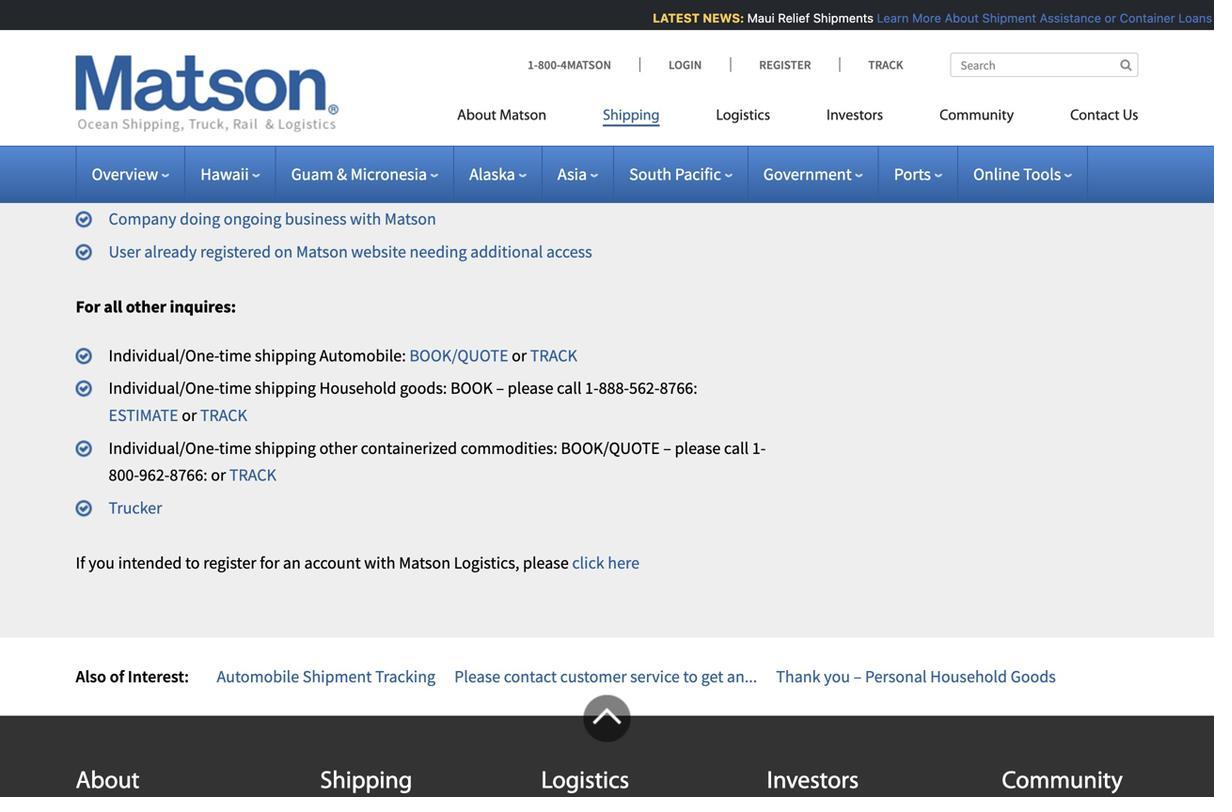 Task type: vqa. For each thing, say whether or not it's contained in the screenshot.
Login link
yes



Task type: describe. For each thing, give the bounding box(es) containing it.
tools
[[1023, 164, 1061, 185]]

4matson
[[561, 57, 611, 72]]

here
[[608, 553, 640, 574]]

access
[[546, 241, 592, 262]]

track link
[[839, 57, 903, 72]]

individual/one-time shipping household goods: book – please call 1-888-562-8766: estimate or track
[[109, 378, 698, 426]]

company doing ongoing business with matson link
[[109, 208, 436, 229]]

contact us
[[1070, 109, 1138, 124]]

shipping for household
[[255, 378, 316, 399]]

backtop image
[[584, 695, 631, 742]]

1 vertical spatial shipment
[[303, 666, 372, 687]]

investors inside investors link
[[827, 109, 883, 124]]

automobile
[[217, 666, 299, 687]]

trucker link
[[109, 497, 162, 519]]

also of interest:
[[76, 666, 189, 687]]

1 vertical spatial investors
[[767, 770, 859, 794]]

individual/one- inside individual/one-time shipping other containerized commodities: book/quote – please call 1- 800-962-8766: or
[[109, 438, 219, 459]]

0 vertical spatial track
[[530, 345, 577, 366]]

us
[[1123, 109, 1138, 124]]

for
[[76, 296, 100, 317]]

south pacific
[[629, 164, 721, 185]]

registration for registration is applicable for following:
[[76, 160, 167, 181]]

relief
[[774, 11, 806, 25]]

containerized
[[361, 438, 457, 459]]

other inside individual/one-time shipping other containerized commodities: book/quote – please call 1- 800-962-8766: or
[[319, 438, 357, 459]]

register
[[759, 57, 811, 72]]

assistance
[[1036, 11, 1097, 25]]

online tools link
[[973, 164, 1072, 185]]

latest
[[649, 11, 696, 25]]

latest news: maui relief shipments learn more about shipment assistance or container loans >
[[649, 11, 1214, 25]]

goods:
[[400, 378, 447, 399]]

contact
[[1070, 109, 1120, 124]]

footer containing about
[[0, 695, 1214, 798]]

logistics link
[[688, 99, 798, 138]]

1 vertical spatial for
[[267, 160, 289, 181]]

click here link
[[572, 553, 640, 574]]

– inside individual/one-time shipping other containerized commodities: book/quote – please call 1- 800-962-8766: or
[[663, 438, 671, 459]]

registered
[[200, 241, 271, 262]]

blue matson logo with ocean, shipping, truck, rail and logistics written beneath it. image
[[76, 55, 339, 133]]

login
[[669, 57, 702, 72]]

company inside registration for matson navigation company
[[76, 92, 252, 148]]

call inside individual/one-time shipping other containerized commodities: book/quote – please call 1- 800-962-8766: or
[[724, 438, 749, 459]]

personal
[[865, 666, 927, 687]]

register link
[[730, 57, 839, 72]]

1 vertical spatial to
[[683, 666, 698, 687]]

tracking
[[375, 666, 436, 687]]

micronesia
[[351, 164, 427, 185]]

also
[[76, 666, 106, 687]]

or left container
[[1101, 11, 1112, 25]]

community inside top menu navigation
[[940, 109, 1014, 124]]

2 vertical spatial please
[[523, 553, 569, 574]]

logistics inside top menu navigation
[[716, 109, 770, 124]]

&
[[337, 164, 347, 185]]

0 vertical spatial with
[[350, 208, 381, 229]]

news:
[[699, 11, 740, 25]]

contact us link
[[1042, 99, 1138, 138]]

track inside individual/one-time shipping household goods: book – please call 1-888-562-8766: estimate or track
[[200, 405, 247, 426]]

alaska link
[[469, 164, 527, 185]]

guam & micronesia link
[[291, 164, 438, 185]]

user
[[109, 241, 141, 262]]

1 vertical spatial shipping
[[320, 770, 412, 794]]

search image
[[1121, 59, 1132, 71]]

community inside footer
[[1002, 770, 1123, 794]]

needing
[[410, 241, 467, 262]]

shipping link
[[575, 99, 688, 138]]

more
[[908, 11, 937, 25]]

estimate link
[[109, 405, 178, 426]]

562-
[[629, 378, 660, 399]]

get
[[701, 666, 724, 687]]

shipping inside top menu navigation
[[603, 109, 660, 124]]

please inside individual/one-time shipping household goods: book – please call 1-888-562-8766: estimate or track
[[508, 378, 554, 399]]

individual/one- for individual/one-time shipping automobile:
[[109, 345, 219, 366]]

government link
[[763, 164, 863, 185]]

800- inside individual/one-time shipping other containerized commodities: book/quote – please call 1- 800-962-8766: or
[[109, 465, 139, 486]]

doing
[[180, 208, 220, 229]]

matson inside registration for matson navigation company
[[361, 38, 494, 94]]

individual/one-time shipping other containerized commodities: book/quote – please call 1- 800-962-8766: or
[[109, 438, 766, 486]]

matson up "needing"
[[385, 208, 436, 229]]

please contact customer service to get an... link
[[454, 666, 757, 687]]

online
[[973, 164, 1020, 185]]

about for about matson
[[457, 109, 496, 124]]

overview
[[92, 164, 158, 185]]

click
[[572, 553, 604, 574]]

individual/one-time shipping automobile: book/quote or track
[[109, 345, 577, 366]]

company doing ongoing business with matson
[[109, 208, 436, 229]]

household inside individual/one-time shipping household goods: book – please call 1-888-562-8766: estimate or track
[[319, 378, 396, 399]]

0 vertical spatial about
[[941, 11, 975, 25]]

call inside individual/one-time shipping household goods: book – please call 1-888-562-8766: estimate or track
[[557, 378, 582, 399]]

learn more about shipment assistance or container loans > link
[[873, 11, 1214, 25]]

0 horizontal spatial logistics
[[541, 770, 629, 794]]

shipments
[[809, 11, 870, 25]]

1 vertical spatial with
[[364, 553, 395, 574]]

thank you – personal household goods link
[[776, 666, 1056, 687]]

business
[[285, 208, 347, 229]]

following:
[[292, 160, 368, 181]]

book
[[450, 378, 493, 399]]

hawaii
[[200, 164, 249, 185]]

contact
[[504, 666, 557, 687]]

already
[[144, 241, 197, 262]]

shipping for automobile:
[[255, 345, 316, 366]]

0 vertical spatial to
[[185, 553, 200, 574]]

1-800-4matson link
[[528, 57, 640, 72]]

0 vertical spatial 1-
[[528, 57, 538, 72]]

2 vertical spatial –
[[854, 666, 862, 687]]

2 vertical spatial track
[[229, 465, 276, 486]]

or inside individual/one-time shipping household goods: book – please call 1-888-562-8766: estimate or track
[[182, 405, 197, 426]]

track link for estimate
[[200, 405, 247, 426]]



Task type: locate. For each thing, give the bounding box(es) containing it.
about
[[941, 11, 975, 25], [457, 109, 496, 124], [76, 770, 140, 794]]

about for about
[[76, 770, 140, 794]]

2 vertical spatial track link
[[229, 465, 276, 486]]

alaska
[[469, 164, 515, 185]]

0 vertical spatial –
[[496, 378, 504, 399]]

interest:
[[128, 666, 189, 687]]

8766: inside individual/one-time shipping other containerized commodities: book/quote – please call 1- 800-962-8766: or
[[170, 465, 208, 486]]

8766: inside individual/one-time shipping household goods: book – please call 1-888-562-8766: estimate or track
[[660, 378, 698, 399]]

2 vertical spatial for
[[260, 553, 280, 574]]

please
[[508, 378, 554, 399], [675, 438, 721, 459], [523, 553, 569, 574]]

3 individual/one- from the top
[[109, 438, 219, 459]]

time inside individual/one-time shipping other containerized commodities: book/quote – please call 1- 800-962-8766: or
[[219, 438, 251, 459]]

1 vertical spatial 800-
[[109, 465, 139, 486]]

for
[[302, 38, 351, 94], [267, 160, 289, 181], [260, 553, 280, 574]]

container
[[1116, 11, 1171, 25]]

asia
[[558, 164, 587, 185]]

1 vertical spatial book/quote
[[561, 438, 660, 459]]

matson inside about matson link
[[500, 109, 547, 124]]

learn
[[873, 11, 905, 25]]

service
[[630, 666, 680, 687]]

additional
[[470, 241, 543, 262]]

registration inside registration for matson navigation company
[[76, 38, 293, 94]]

Search search field
[[950, 53, 1138, 77]]

about matson link
[[457, 99, 575, 138]]

1 vertical spatial about
[[457, 109, 496, 124]]

other right all
[[126, 296, 166, 317]]

company
[[76, 92, 252, 148], [109, 208, 176, 229]]

0 horizontal spatial –
[[496, 378, 504, 399]]

guam
[[291, 164, 333, 185]]

matson
[[361, 38, 494, 94], [500, 109, 547, 124], [385, 208, 436, 229], [296, 241, 348, 262], [399, 553, 451, 574]]

2 shipping from the top
[[255, 378, 316, 399]]

logistics
[[716, 109, 770, 124], [541, 770, 629, 794]]

you right thank
[[824, 666, 850, 687]]

1 horizontal spatial you
[[824, 666, 850, 687]]

2 vertical spatial 1-
[[752, 438, 766, 459]]

3 time from the top
[[219, 438, 251, 459]]

0 vertical spatial logistics
[[716, 109, 770, 124]]

0 vertical spatial 800-
[[538, 57, 561, 72]]

0 vertical spatial book/quote
[[409, 345, 508, 366]]

intended
[[118, 553, 182, 574]]

automobile:
[[319, 345, 406, 366]]

1 individual/one- from the top
[[109, 345, 219, 366]]

automobile shipment tracking link
[[217, 666, 436, 687]]

shipping for other
[[255, 438, 316, 459]]

1 vertical spatial 8766:
[[170, 465, 208, 486]]

0 vertical spatial registration
[[76, 38, 293, 94]]

book/quote inside individual/one-time shipping other containerized commodities: book/quote – please call 1- 800-962-8766: or
[[561, 438, 660, 459]]

0 vertical spatial household
[[319, 378, 396, 399]]

1 horizontal spatial book/quote
[[561, 438, 660, 459]]

website
[[351, 241, 406, 262]]

2 horizontal spatial 1-
[[752, 438, 766, 459]]

user already registered on matson website needing additional access link
[[109, 241, 592, 262]]

800- up trucker link
[[109, 465, 139, 486]]

2 registration from the top
[[76, 160, 167, 181]]

or right estimate
[[182, 405, 197, 426]]

0 vertical spatial community
[[940, 109, 1014, 124]]

with
[[350, 208, 381, 229], [364, 553, 395, 574]]

2 horizontal spatial –
[[854, 666, 862, 687]]

logistics down backtop image
[[541, 770, 629, 794]]

1 time from the top
[[219, 345, 251, 366]]

book/quote up 'book'
[[409, 345, 508, 366]]

matson down business
[[296, 241, 348, 262]]

logistics,
[[454, 553, 519, 574]]

0 horizontal spatial household
[[319, 378, 396, 399]]

household
[[319, 378, 396, 399], [930, 666, 1007, 687]]

1 horizontal spatial shipping
[[603, 109, 660, 124]]

0 horizontal spatial to
[[185, 553, 200, 574]]

book/quote
[[409, 345, 508, 366], [561, 438, 660, 459]]

pacific
[[675, 164, 721, 185]]

of
[[110, 666, 124, 687]]

thank you – personal household goods
[[776, 666, 1056, 687]]

hawaii link
[[200, 164, 260, 185]]

or right book/quote link
[[512, 345, 527, 366]]

commodities:
[[461, 438, 558, 459]]

0 horizontal spatial 1-
[[528, 57, 538, 72]]

individual/one- down for all other inquires:
[[109, 345, 219, 366]]

for inside registration for matson navigation company
[[302, 38, 351, 94]]

book/quote down the 888-
[[561, 438, 660, 459]]

ongoing
[[224, 208, 282, 229]]

0 vertical spatial company
[[76, 92, 252, 148]]

0 vertical spatial investors
[[827, 109, 883, 124]]

logistics down register link
[[716, 109, 770, 124]]

0 horizontal spatial call
[[557, 378, 582, 399]]

0 horizontal spatial 800-
[[109, 465, 139, 486]]

2 vertical spatial individual/one-
[[109, 438, 219, 459]]

shipment left tracking
[[303, 666, 372, 687]]

0 vertical spatial please
[[508, 378, 554, 399]]

1 horizontal spatial 1-
[[585, 378, 599, 399]]

applicable
[[186, 160, 264, 181]]

an...
[[727, 666, 757, 687]]

for all other inquires:
[[76, 296, 236, 317]]

call
[[557, 378, 582, 399], [724, 438, 749, 459]]

you right the 'if'
[[88, 553, 115, 574]]

shipping inside individual/one-time shipping other containerized commodities: book/quote – please call 1- 800-962-8766: or
[[255, 438, 316, 459]]

1 vertical spatial call
[[724, 438, 749, 459]]

investors link
[[798, 99, 911, 138]]

top menu navigation
[[457, 99, 1138, 138]]

matson up about matson
[[361, 38, 494, 94]]

2 horizontal spatial about
[[941, 11, 975, 25]]

1 shipping from the top
[[255, 345, 316, 366]]

0 vertical spatial for
[[302, 38, 351, 94]]

1 horizontal spatial household
[[930, 666, 1007, 687]]

8766: right the 888-
[[660, 378, 698, 399]]

household down automobile:
[[319, 378, 396, 399]]

individual/one- for individual/one-time shipping household goods: book – please call 1-888-562-8766:
[[109, 378, 219, 399]]

please inside individual/one-time shipping other containerized commodities: book/quote – please call 1- 800-962-8766: or
[[675, 438, 721, 459]]

to left get
[[683, 666, 698, 687]]

800- up about matson link
[[538, 57, 561, 72]]

time for 8766:
[[219, 438, 251, 459]]

is
[[170, 160, 183, 181]]

thank
[[776, 666, 821, 687]]

1-
[[528, 57, 538, 72], [585, 378, 599, 399], [752, 438, 766, 459]]

1 vertical spatial community
[[1002, 770, 1123, 794]]

you for if
[[88, 553, 115, 574]]

3 shipping from the top
[[255, 438, 316, 459]]

1 horizontal spatial other
[[319, 438, 357, 459]]

about inside top menu navigation
[[457, 109, 496, 124]]

with right account
[[364, 553, 395, 574]]

0 vertical spatial call
[[557, 378, 582, 399]]

1 vertical spatial track link
[[200, 405, 247, 426]]

>
[[1212, 11, 1214, 25]]

0 horizontal spatial book/quote
[[409, 345, 508, 366]]

individual/one- up estimate
[[109, 378, 219, 399]]

customer
[[560, 666, 627, 687]]

2 vertical spatial shipping
[[255, 438, 316, 459]]

1 vertical spatial household
[[930, 666, 1007, 687]]

0 vertical spatial 8766:
[[660, 378, 698, 399]]

0 vertical spatial shipping
[[603, 109, 660, 124]]

8766: down estimate
[[170, 465, 208, 486]]

south
[[629, 164, 672, 185]]

0 vertical spatial individual/one-
[[109, 345, 219, 366]]

1 horizontal spatial logistics
[[716, 109, 770, 124]]

0 vertical spatial track link
[[530, 345, 577, 366]]

matson left 'logistics,'
[[399, 553, 451, 574]]

please
[[454, 666, 500, 687]]

0 horizontal spatial you
[[88, 553, 115, 574]]

or right 962- on the left of page
[[211, 465, 226, 486]]

shipping inside individual/one-time shipping household goods: book – please call 1-888-562-8766: estimate or track
[[255, 378, 316, 399]]

0 vertical spatial shipment
[[978, 11, 1032, 25]]

None search field
[[950, 53, 1138, 77]]

or inside individual/one-time shipping other containerized commodities: book/quote – please call 1- 800-962-8766: or
[[211, 465, 226, 486]]

0 horizontal spatial other
[[126, 296, 166, 317]]

login link
[[640, 57, 730, 72]]

1 vertical spatial you
[[824, 666, 850, 687]]

estimate
[[109, 405, 178, 426]]

company up user
[[109, 208, 176, 229]]

time inside individual/one-time shipping household goods: book – please call 1-888-562-8766: estimate or track
[[219, 378, 251, 399]]

maui
[[743, 11, 771, 25]]

time for estimate
[[219, 378, 251, 399]]

if
[[76, 553, 85, 574]]

overview link
[[92, 164, 169, 185]]

0 horizontal spatial about
[[76, 770, 140, 794]]

footer
[[0, 695, 1214, 798]]

1 vertical spatial logistics
[[541, 770, 629, 794]]

2 vertical spatial time
[[219, 438, 251, 459]]

account
[[304, 553, 361, 574]]

1 horizontal spatial about
[[457, 109, 496, 124]]

company up 'is'
[[76, 92, 252, 148]]

south pacific link
[[629, 164, 732, 185]]

1 horizontal spatial to
[[683, 666, 698, 687]]

navigation
[[503, 38, 700, 94]]

1 vertical spatial company
[[109, 208, 176, 229]]

about matson
[[457, 109, 547, 124]]

962-
[[139, 465, 170, 486]]

– inside individual/one-time shipping household goods: book – please call 1-888-562-8766: estimate or track
[[496, 378, 504, 399]]

1 vertical spatial other
[[319, 438, 357, 459]]

1 vertical spatial 1-
[[585, 378, 599, 399]]

2 individual/one- from the top
[[109, 378, 219, 399]]

you
[[88, 553, 115, 574], [824, 666, 850, 687]]

with up website
[[350, 208, 381, 229]]

household left the goods
[[930, 666, 1007, 687]]

0 vertical spatial you
[[88, 553, 115, 574]]

please contact customer service to get an...
[[454, 666, 757, 687]]

individual/one- inside individual/one-time shipping household goods: book – please call 1-888-562-8766: estimate or track
[[109, 378, 219, 399]]

goods
[[1011, 666, 1056, 687]]

1 vertical spatial individual/one-
[[109, 378, 219, 399]]

1 registration from the top
[[76, 38, 293, 94]]

or
[[1101, 11, 1112, 25], [512, 345, 527, 366], [182, 405, 197, 426], [211, 465, 226, 486]]

other left containerized
[[319, 438, 357, 459]]

1- inside individual/one-time shipping household goods: book – please call 1-888-562-8766: estimate or track
[[585, 378, 599, 399]]

1 vertical spatial time
[[219, 378, 251, 399]]

matson up alaska link
[[500, 109, 547, 124]]

1 vertical spatial registration
[[76, 160, 167, 181]]

1- inside individual/one-time shipping other containerized commodities: book/quote – please call 1- 800-962-8766: or
[[752, 438, 766, 459]]

1 horizontal spatial –
[[663, 438, 671, 459]]

800-
[[538, 57, 561, 72], [109, 465, 139, 486]]

ports
[[894, 164, 931, 185]]

to left register
[[185, 553, 200, 574]]

1 horizontal spatial 8766:
[[660, 378, 698, 399]]

0 horizontal spatial 8766:
[[170, 465, 208, 486]]

user already registered on matson website needing additional access
[[109, 241, 592, 262]]

individual/one- up 962- on the left of page
[[109, 438, 219, 459]]

2 time from the top
[[219, 378, 251, 399]]

if you intended to register for an account with matson logistics, please click here
[[76, 553, 640, 574]]

0 horizontal spatial shipping
[[320, 770, 412, 794]]

shipment up "search" search box
[[978, 11, 1032, 25]]

track
[[868, 57, 903, 72]]

online tools
[[973, 164, 1061, 185]]

asia link
[[558, 164, 598, 185]]

shipment
[[978, 11, 1032, 25], [303, 666, 372, 687]]

track link
[[530, 345, 577, 366], [200, 405, 247, 426], [229, 465, 276, 486]]

registration for registration for matson navigation company
[[76, 38, 293, 94]]

0 vertical spatial other
[[126, 296, 166, 317]]

guam & micronesia
[[291, 164, 427, 185]]

1 vertical spatial please
[[675, 438, 721, 459]]

on
[[274, 241, 293, 262]]

you for thank
[[824, 666, 850, 687]]

1 vertical spatial track
[[200, 405, 247, 426]]

2 vertical spatial about
[[76, 770, 140, 794]]

track link for book/quote
[[530, 345, 577, 366]]

1-800-4matson
[[528, 57, 611, 72]]

all
[[104, 296, 122, 317]]

0 vertical spatial shipping
[[255, 345, 316, 366]]

to
[[185, 553, 200, 574], [683, 666, 698, 687]]

1 horizontal spatial call
[[724, 438, 749, 459]]

registration is applicable for following:
[[76, 160, 368, 181]]

0 vertical spatial time
[[219, 345, 251, 366]]

1 vertical spatial –
[[663, 438, 671, 459]]

community link
[[911, 99, 1042, 138]]

0 horizontal spatial shipment
[[303, 666, 372, 687]]

1 horizontal spatial shipment
[[978, 11, 1032, 25]]

registration for matson navigation company
[[76, 38, 700, 148]]

book/quote link
[[409, 345, 508, 366]]

888-
[[599, 378, 629, 399]]

1 horizontal spatial 800-
[[538, 57, 561, 72]]

1 vertical spatial shipping
[[255, 378, 316, 399]]



